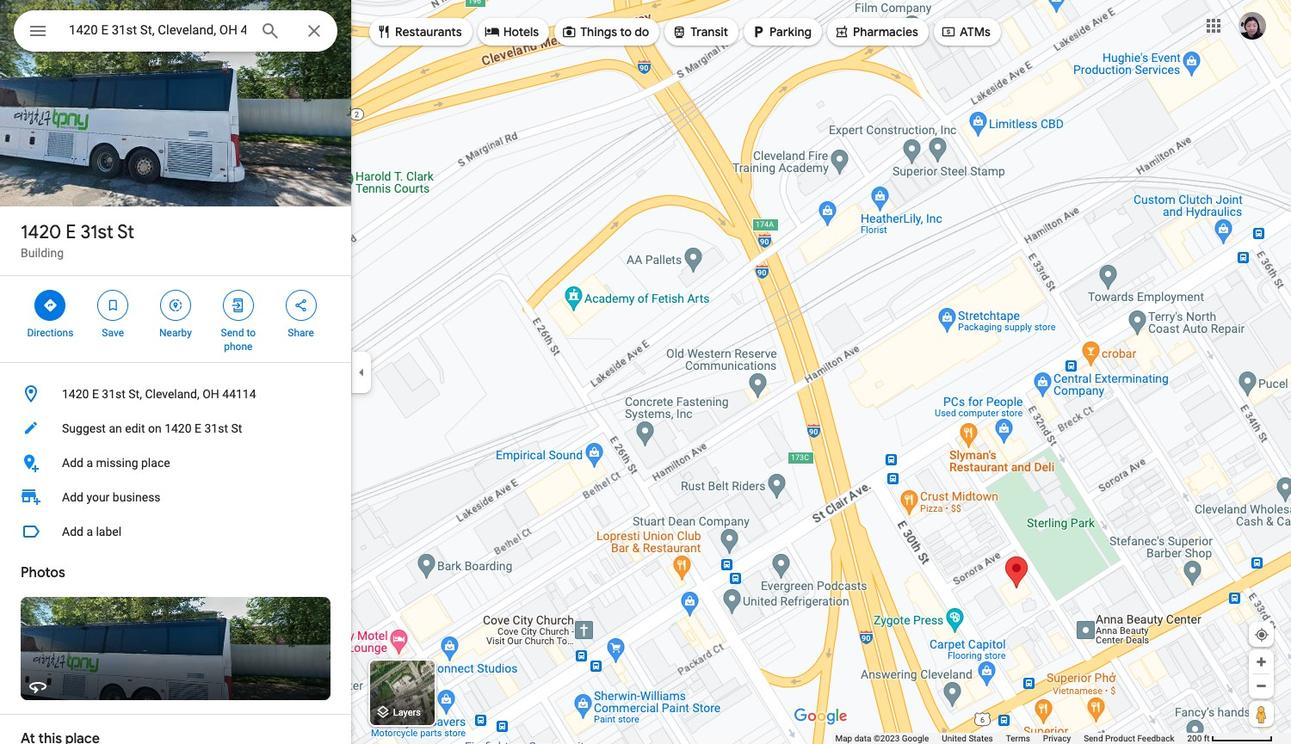 Task type: locate. For each thing, give the bounding box(es) containing it.
oh
[[202, 387, 219, 401]]

0 horizontal spatial 1420
[[21, 220, 61, 244]]

st,
[[129, 387, 142, 401]]

1 horizontal spatial send
[[1084, 734, 1103, 744]]

add
[[62, 456, 83, 470], [62, 491, 83, 504], [62, 525, 83, 539]]

200 ft button
[[1187, 734, 1273, 744]]

to up "phone"
[[246, 327, 256, 339]]

st up 
[[117, 220, 134, 244]]

add for add your business
[[62, 491, 83, 504]]

send left product
[[1084, 734, 1103, 744]]


[[43, 296, 58, 315]]

restaurants
[[395, 24, 462, 40]]

 search field
[[14, 10, 337, 55]]

e inside 1420 e 31st st building
[[66, 220, 76, 244]]

31st inside 1420 e 31st st building
[[80, 220, 113, 244]]

send inside button
[[1084, 734, 1103, 744]]

e
[[66, 220, 76, 244], [92, 387, 99, 401], [195, 422, 201, 436]]

0 horizontal spatial st
[[117, 220, 134, 244]]

privacy button
[[1043, 733, 1071, 745]]

0 horizontal spatial e
[[66, 220, 76, 244]]

0 vertical spatial 1420
[[21, 220, 61, 244]]


[[561, 22, 577, 41]]

st down 44114
[[231, 422, 242, 436]]

31st for st,
[[102, 387, 126, 401]]

0 vertical spatial send
[[221, 327, 244, 339]]

terms button
[[1006, 733, 1030, 745]]

0 vertical spatial e
[[66, 220, 76, 244]]


[[376, 22, 392, 41]]

0 vertical spatial st
[[117, 220, 134, 244]]

1 vertical spatial to
[[246, 327, 256, 339]]

1 horizontal spatial e
[[92, 387, 99, 401]]

1420 inside 1420 e 31st st building
[[21, 220, 61, 244]]

1 vertical spatial 31st
[[102, 387, 126, 401]]

a left label
[[86, 525, 93, 539]]

hotels
[[503, 24, 539, 40]]

to
[[620, 24, 632, 40], [246, 327, 256, 339]]

states
[[969, 734, 993, 744]]

1420 up the building
[[21, 220, 61, 244]]

e for st,
[[92, 387, 99, 401]]

st inside button
[[231, 422, 242, 436]]

place
[[141, 456, 170, 470]]

transit
[[691, 24, 728, 40]]

to left do
[[620, 24, 632, 40]]

send to phone
[[221, 327, 256, 353]]

 atms
[[941, 22, 991, 41]]

your
[[86, 491, 110, 504]]

0 vertical spatial add
[[62, 456, 83, 470]]

1 vertical spatial add
[[62, 491, 83, 504]]

send product feedback button
[[1084, 733, 1174, 745]]

1 vertical spatial e
[[92, 387, 99, 401]]

footer
[[835, 733, 1187, 745]]

show street view coverage image
[[1249, 701, 1274, 727]]

footer inside google maps element
[[835, 733, 1187, 745]]

actions for 1420 e 31st st region
[[0, 276, 351, 362]]

2 a from the top
[[86, 525, 93, 539]]

atms
[[960, 24, 991, 40]]

0 horizontal spatial send
[[221, 327, 244, 339]]

1 vertical spatial 1420
[[62, 387, 89, 401]]

0 vertical spatial a
[[86, 456, 93, 470]]

31st up 
[[80, 220, 113, 244]]

1 horizontal spatial st
[[231, 422, 242, 436]]

1 add from the top
[[62, 456, 83, 470]]

photos
[[21, 565, 65, 582]]

send for send product feedback
[[1084, 734, 1103, 744]]

to inside  things to do
[[620, 24, 632, 40]]


[[484, 22, 500, 41]]

44114
[[222, 387, 256, 401]]

2 add from the top
[[62, 491, 83, 504]]

0 vertical spatial 31st
[[80, 220, 113, 244]]

send up "phone"
[[221, 327, 244, 339]]

add down 'suggest'
[[62, 456, 83, 470]]

add left label
[[62, 525, 83, 539]]

1420 e 31st st, cleveland, oh 44114 button
[[0, 377, 351, 411]]

layers
[[393, 708, 421, 719]]


[[168, 296, 183, 315]]

 parking
[[751, 22, 812, 41]]

add your business link
[[0, 480, 351, 515]]

1420 up 'suggest'
[[62, 387, 89, 401]]

missing
[[96, 456, 138, 470]]

3 add from the top
[[62, 525, 83, 539]]

collapse side panel image
[[352, 363, 371, 382]]

31st
[[80, 220, 113, 244], [102, 387, 126, 401], [204, 422, 228, 436]]

0 vertical spatial to
[[620, 24, 632, 40]]

1 horizontal spatial 1420
[[62, 387, 89, 401]]

1420 right on
[[165, 422, 192, 436]]

add a missing place button
[[0, 446, 351, 480]]

a left the missing
[[86, 456, 93, 470]]

on
[[148, 422, 162, 436]]

business
[[113, 491, 161, 504]]

label
[[96, 525, 121, 539]]

footer containing map data ©2023 google
[[835, 733, 1187, 745]]

send product feedback
[[1084, 734, 1174, 744]]

feedback
[[1137, 734, 1174, 744]]

1 horizontal spatial to
[[620, 24, 632, 40]]

1 a from the top
[[86, 456, 93, 470]]

to inside send to phone
[[246, 327, 256, 339]]

do
[[635, 24, 649, 40]]


[[230, 296, 246, 315]]

2 vertical spatial add
[[62, 525, 83, 539]]

2 horizontal spatial e
[[195, 422, 201, 436]]

1 vertical spatial send
[[1084, 734, 1103, 744]]

zoom in image
[[1255, 656, 1268, 669]]

 transit
[[672, 22, 728, 41]]

suggest
[[62, 422, 106, 436]]

product
[[1105, 734, 1135, 744]]

a
[[86, 456, 93, 470], [86, 525, 93, 539]]

map
[[835, 734, 852, 744]]

a for label
[[86, 525, 93, 539]]

200 ft
[[1187, 734, 1210, 744]]

add a label button
[[0, 515, 351, 549]]

31st left st,
[[102, 387, 126, 401]]

2 vertical spatial 31st
[[204, 422, 228, 436]]

add left your
[[62, 491, 83, 504]]


[[672, 22, 687, 41]]


[[105, 296, 121, 315]]

31st down oh
[[204, 422, 228, 436]]

a for missing
[[86, 456, 93, 470]]

phone
[[224, 341, 253, 353]]

None field
[[69, 20, 246, 40]]

google maps element
[[0, 0, 1291, 745]]

0 horizontal spatial to
[[246, 327, 256, 339]]

1 vertical spatial a
[[86, 525, 93, 539]]

1 vertical spatial st
[[231, 422, 242, 436]]

send inside send to phone
[[221, 327, 244, 339]]

st
[[117, 220, 134, 244], [231, 422, 242, 436]]

e for st
[[66, 220, 76, 244]]

 hotels
[[484, 22, 539, 41]]

send
[[221, 327, 244, 339], [1084, 734, 1103, 744]]

2 horizontal spatial 1420
[[165, 422, 192, 436]]

200
[[1187, 734, 1202, 744]]

1420
[[21, 220, 61, 244], [62, 387, 89, 401], [165, 422, 192, 436]]



Task type: vqa. For each thing, say whether or not it's contained in the screenshot.


Task type: describe. For each thing, give the bounding box(es) containing it.
united states
[[942, 734, 993, 744]]

parking
[[770, 24, 812, 40]]

nearby
[[159, 327, 192, 339]]

ft
[[1204, 734, 1210, 744]]

add a label
[[62, 525, 121, 539]]

show your location image
[[1254, 627, 1270, 643]]

suggest an edit on 1420 e 31st st
[[62, 422, 242, 436]]

united
[[942, 734, 967, 744]]

add a missing place
[[62, 456, 170, 470]]

1420 e 31st st main content
[[0, 0, 351, 745]]

directions
[[27, 327, 73, 339]]

pharmacies
[[853, 24, 918, 40]]

add for add a missing place
[[62, 456, 83, 470]]

 pharmacies
[[834, 22, 918, 41]]

cleveland,
[[145, 387, 199, 401]]


[[751, 22, 766, 41]]

edit
[[125, 422, 145, 436]]

2 vertical spatial e
[[195, 422, 201, 436]]

add your business
[[62, 491, 161, 504]]

google account: michele murakami  
(michele.murakami@adept.ai) image
[[1239, 12, 1266, 39]]


[[28, 19, 48, 43]]


[[293, 296, 309, 315]]

1420 e 31st st, cleveland, oh 44114
[[62, 387, 256, 401]]

 button
[[14, 10, 62, 55]]

privacy
[[1043, 734, 1071, 744]]

an
[[109, 422, 122, 436]]

things
[[580, 24, 617, 40]]

add for add a label
[[62, 525, 83, 539]]

send for send to phone
[[221, 327, 244, 339]]

suggest an edit on 1420 e 31st st button
[[0, 411, 351, 446]]

building
[[21, 246, 64, 260]]


[[941, 22, 956, 41]]

31st for st
[[80, 220, 113, 244]]

zoom out image
[[1255, 680, 1268, 693]]

united states button
[[942, 733, 993, 745]]

data
[[854, 734, 871, 744]]

terms
[[1006, 734, 1030, 744]]

none field inside 1420 e 31st st, cleveland, oh 44114 field
[[69, 20, 246, 40]]

1420 for st
[[21, 220, 61, 244]]

map data ©2023 google
[[835, 734, 929, 744]]

1420 E 31st St, Cleveland, OH 44114 field
[[14, 10, 337, 52]]

1420 for st,
[[62, 387, 89, 401]]

 things to do
[[561, 22, 649, 41]]

2 vertical spatial 1420
[[165, 422, 192, 436]]

st inside 1420 e 31st st building
[[117, 220, 134, 244]]

1420 e 31st st building
[[21, 220, 134, 260]]

google
[[902, 734, 929, 744]]

 restaurants
[[376, 22, 462, 41]]

share
[[288, 327, 314, 339]]

save
[[102, 327, 124, 339]]


[[834, 22, 850, 41]]

©2023
[[874, 734, 900, 744]]



